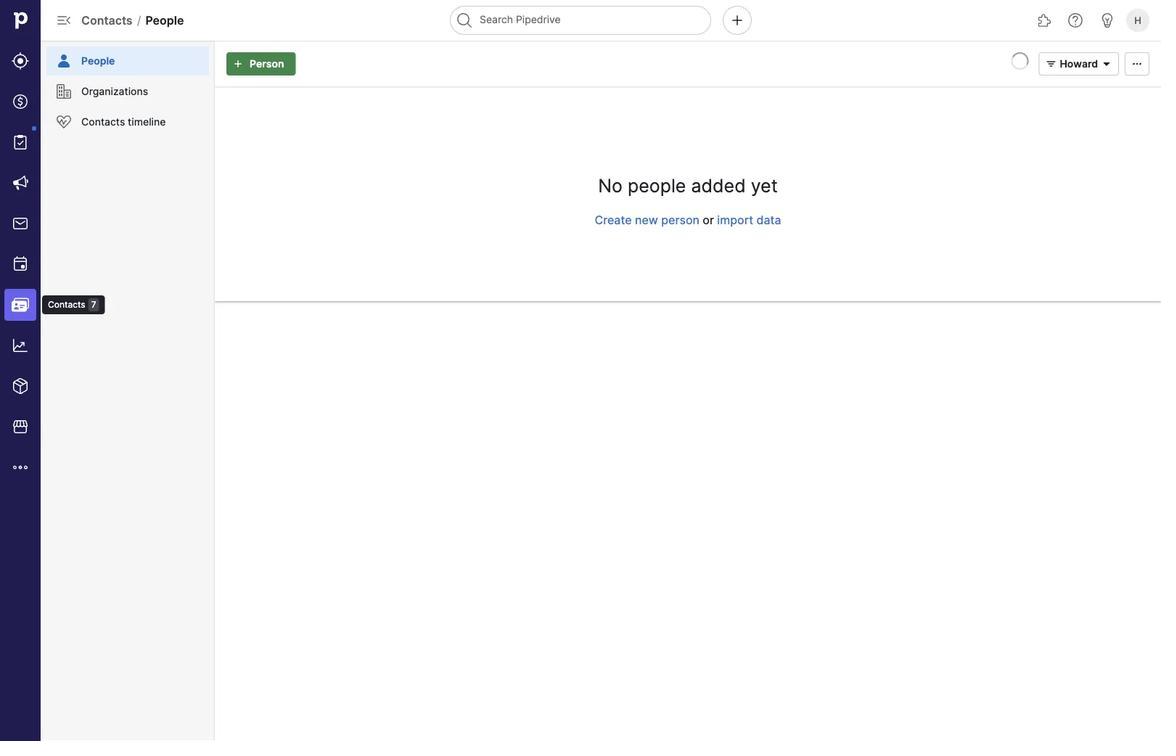 Task type: describe. For each thing, give the bounding box(es) containing it.
create new person link
[[595, 213, 700, 227]]

deals image
[[12, 93, 29, 110]]

import
[[718, 213, 754, 227]]

marketplace image
[[12, 418, 29, 436]]

organizations link
[[46, 77, 209, 106]]

contacts for contacts 7
[[48, 300, 85, 310]]

leads image
[[12, 52, 29, 70]]

2 color primary image from the left
[[1099, 58, 1116, 70]]

home image
[[9, 9, 31, 31]]

contacts timeline link
[[46, 107, 209, 137]]

h button
[[1124, 6, 1153, 35]]

quick add image
[[729, 12, 746, 29]]

menu containing people
[[41, 41, 215, 741]]

timeline
[[128, 116, 166, 128]]

contacts 7
[[48, 300, 96, 310]]

person
[[662, 213, 700, 227]]

no people added yet
[[598, 175, 778, 197]]

more image
[[12, 459, 29, 476]]

no
[[598, 175, 623, 197]]

yet
[[751, 175, 778, 197]]

campaigns image
[[12, 174, 29, 192]]

7
[[91, 300, 96, 310]]

h
[[1135, 15, 1142, 26]]

people inside menu item
[[81, 55, 115, 67]]

quick help image
[[1067, 12, 1085, 29]]

color undefined image inside contacts timeline link
[[55, 113, 73, 131]]

new
[[635, 213, 658, 227]]

person
[[250, 58, 284, 70]]

1 color primary image from the left
[[1043, 58, 1060, 70]]

import data link
[[718, 213, 782, 227]]



Task type: locate. For each thing, give the bounding box(es) containing it.
people up organizations
[[81, 55, 115, 67]]

0 vertical spatial people
[[146, 13, 184, 27]]

contacts left / in the left top of the page
[[81, 13, 133, 27]]

people
[[146, 13, 184, 27], [81, 55, 115, 67]]

color undefined image inside organizations link
[[55, 83, 73, 100]]

contacts / people
[[81, 13, 184, 27]]

2 vertical spatial contacts
[[48, 300, 85, 310]]

create
[[595, 213, 632, 227]]

insights image
[[12, 337, 29, 354]]

0 horizontal spatial people
[[81, 55, 115, 67]]

color undefined image for organizations
[[55, 83, 73, 100]]

products image
[[12, 378, 29, 395]]

people right / in the left top of the page
[[146, 13, 184, 27]]

color undefined image down the deals icon
[[12, 134, 29, 151]]

contacts image
[[12, 296, 29, 314]]

1 vertical spatial color undefined image
[[12, 134, 29, 151]]

menu containing contacts
[[0, 0, 105, 741]]

0 horizontal spatial color undefined image
[[12, 134, 29, 151]]

1 vertical spatial people
[[81, 55, 115, 67]]

people menu item
[[41, 41, 215, 76]]

2 color undefined image from the top
[[55, 83, 73, 100]]

person link
[[227, 52, 296, 76]]

1 vertical spatial color undefined image
[[55, 83, 73, 100]]

organizations
[[81, 85, 148, 98]]

contacts for contacts timeline
[[81, 116, 125, 128]]

howard button
[[1039, 52, 1120, 76]]

people link
[[46, 46, 209, 76]]

Search Pipedrive field
[[450, 6, 712, 35]]

1 horizontal spatial color primary image
[[1099, 58, 1116, 70]]

people
[[628, 175, 686, 197]]

color undefined image down menu toggle icon
[[55, 52, 73, 70]]

2 horizontal spatial color primary image
[[1129, 58, 1147, 70]]

color undefined image right the deals icon
[[55, 83, 73, 100]]

added
[[692, 175, 746, 197]]

contacts timeline
[[81, 116, 166, 128]]

color undefined image left the contacts timeline
[[55, 113, 73, 131]]

1 vertical spatial contacts
[[81, 116, 125, 128]]

0 vertical spatial color undefined image
[[55, 113, 73, 131]]

menu
[[0, 0, 105, 741], [41, 41, 215, 741]]

data
[[757, 213, 782, 227]]

create new person or import data
[[595, 213, 782, 227]]

color undefined image inside the people link
[[55, 52, 73, 70]]

contacts
[[81, 13, 133, 27], [81, 116, 125, 128], [48, 300, 85, 310]]

1 horizontal spatial people
[[146, 13, 184, 27]]

color undefined image for people
[[55, 52, 73, 70]]

menu item
[[0, 285, 41, 325]]

0 vertical spatial contacts
[[81, 13, 133, 27]]

contacts left 7 at the top
[[48, 300, 85, 310]]

menu toggle image
[[55, 12, 73, 29]]

3 color primary image from the left
[[1129, 58, 1147, 70]]

color primary image
[[1043, 58, 1060, 70], [1099, 58, 1116, 70], [1129, 58, 1147, 70]]

1 horizontal spatial color undefined image
[[55, 113, 73, 131]]

color undefined image
[[55, 52, 73, 70], [55, 83, 73, 100]]

howard
[[1060, 58, 1099, 70]]

or
[[703, 213, 714, 227]]

sales assistant image
[[1099, 12, 1117, 29]]

activities image
[[12, 256, 29, 273]]

color undefined image
[[55, 113, 73, 131], [12, 134, 29, 151]]

0 horizontal spatial color primary image
[[1043, 58, 1060, 70]]

contacts for contacts / people
[[81, 13, 133, 27]]

sales inbox image
[[12, 215, 29, 232]]

color primary image
[[229, 58, 247, 70]]

/
[[137, 13, 141, 27]]

0 vertical spatial color undefined image
[[55, 52, 73, 70]]

1 color undefined image from the top
[[55, 52, 73, 70]]

contacts down organizations
[[81, 116, 125, 128]]



Task type: vqa. For each thing, say whether or not it's contained in the screenshot.
'personal'
no



